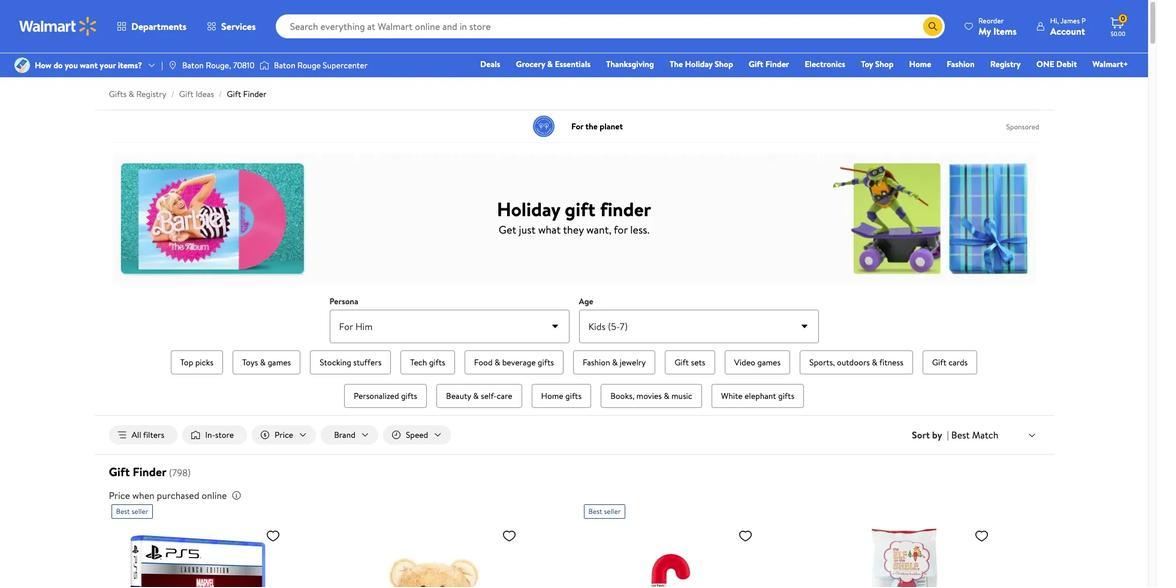 Task type: locate. For each thing, give the bounding box(es) containing it.
registry link
[[986, 58, 1027, 71]]

 image
[[14, 58, 30, 73]]

gifts inside list item
[[429, 357, 446, 369]]

video
[[735, 357, 756, 369]]

gift inside gift sets button
[[675, 357, 689, 369]]

finder
[[766, 58, 790, 70], [243, 88, 267, 100], [133, 464, 167, 481]]

fashion for fashion & jewelry
[[583, 357, 611, 369]]

1 vertical spatial home
[[541, 391, 564, 403]]

& right toys
[[260, 357, 266, 369]]

outdoors
[[838, 357, 871, 369]]

seller
[[132, 507, 148, 517], [604, 507, 621, 517]]

toy shop link
[[856, 58, 900, 71]]

holiday
[[685, 58, 713, 70], [497, 196, 561, 222]]

gifts & registry / gift ideas / gift finder
[[109, 88, 267, 100]]

fashion left jewelry at the bottom right
[[583, 357, 611, 369]]

0 vertical spatial finder
[[766, 58, 790, 70]]

2 games from the left
[[758, 357, 781, 369]]

age
[[579, 296, 594, 308]]

&
[[548, 58, 553, 70], [129, 88, 134, 100], [260, 357, 266, 369], [495, 357, 501, 369], [613, 357, 618, 369], [873, 357, 878, 369], [474, 391, 479, 403], [664, 391, 670, 403]]

gifts for personalized gifts
[[401, 391, 418, 403]]

games right video
[[758, 357, 781, 369]]

0 vertical spatial fashion
[[948, 58, 975, 70]]

1 baton from the left
[[182, 59, 204, 71]]

home down search icon on the top of the page
[[910, 58, 932, 70]]

best for marvel's spider-man 2 launch edition - playstation 5 image
[[116, 507, 130, 517]]

1 horizontal spatial gift finder link
[[744, 58, 795, 71]]

shop right toy
[[876, 58, 894, 70]]

cards
[[949, 357, 969, 369]]

stocking stuffers
[[320, 357, 382, 369]]

0 vertical spatial registry
[[991, 58, 1022, 70]]

holiday gift finder get just what they want, for less.
[[497, 196, 652, 237]]

& right gifts
[[129, 88, 134, 100]]

gifts right beverage
[[538, 357, 554, 369]]

account
[[1051, 24, 1086, 37]]

price right store
[[275, 430, 293, 442]]

best seller
[[116, 507, 148, 517], [589, 507, 621, 517]]

fashion
[[948, 58, 975, 70], [583, 357, 611, 369]]

2 horizontal spatial best
[[952, 429, 971, 442]]

legal information image
[[232, 491, 241, 501]]

electronics
[[805, 58, 846, 70]]

1 vertical spatial price
[[109, 490, 130, 503]]

1 horizontal spatial seller
[[604, 507, 621, 517]]

search icon image
[[929, 22, 938, 31]]

gifts right tech
[[429, 357, 446, 369]]

gift for gift cards
[[933, 357, 947, 369]]

1 games from the left
[[268, 357, 291, 369]]

how do you want your items?
[[35, 59, 142, 71]]

home for home gifts
[[541, 391, 564, 403]]

0 horizontal spatial /
[[171, 88, 174, 100]]

add to favorites list, best choice products 38in giant soft plush teddy bear stuffed animal toy w/ bow tie, footprints - brown image
[[502, 529, 517, 544]]

r.m. palmer elf on the shelf assorted scout elf double crisp milk chocolate, 3 oz, 1 count image
[[820, 524, 994, 588]]

baton rouge supercenter
[[274, 59, 368, 71]]

| right items? in the left top of the page
[[161, 59, 163, 71]]

online
[[202, 490, 227, 503]]

best seller for 'm&m's christmas stocking stuffer milk chocolate candy cane - 3 oz tube' image in the bottom right of the page
[[589, 507, 621, 517]]

home inside button
[[541, 391, 564, 403]]

gift cards
[[933, 357, 969, 369]]

registry down items
[[991, 58, 1022, 70]]

gifts right personalized
[[401, 391, 418, 403]]

walmart+ link
[[1088, 58, 1135, 71]]

hi, james p account
[[1051, 15, 1087, 37]]

2 baton from the left
[[274, 59, 296, 71]]

0 horizontal spatial registry
[[136, 88, 167, 100]]

gift left sets at bottom
[[675, 357, 689, 369]]

top picks
[[180, 357, 214, 369]]

brand button
[[321, 426, 379, 445]]

1 horizontal spatial price
[[275, 430, 293, 442]]

when
[[133, 490, 155, 503]]

essentials
[[555, 58, 591, 70]]

do
[[53, 59, 63, 71]]

games inside video games button
[[758, 357, 781, 369]]

1 vertical spatial |
[[948, 429, 950, 442]]

 image up the gifts & registry / gift ideas / gift finder
[[168, 61, 177, 70]]

sort
[[913, 429, 931, 442]]

add to favorites list, r.m. palmer elf on the shelf assorted scout elf double crisp milk chocolate, 3 oz, 1 count image
[[975, 529, 990, 544]]

gift left cards
[[933, 357, 947, 369]]

books, movies & music list item
[[599, 382, 705, 411]]

gift down all filters "button"
[[109, 464, 130, 481]]

food & beverage gifts
[[474, 357, 554, 369]]

0 horizontal spatial |
[[161, 59, 163, 71]]

best match button
[[950, 428, 1040, 444]]

baton left rouge
[[274, 59, 296, 71]]

1 seller from the left
[[132, 507, 148, 517]]

tech
[[411, 357, 427, 369]]

0 horizontal spatial best
[[116, 507, 130, 517]]

games right toys
[[268, 357, 291, 369]]

what
[[539, 222, 561, 237]]

0 horizontal spatial shop
[[715, 58, 734, 70]]

one debit
[[1037, 58, 1078, 70]]

tech gifts
[[411, 357, 446, 369]]

1 horizontal spatial /
[[219, 88, 222, 100]]

0 horizontal spatial games
[[268, 357, 291, 369]]

gifts right elephant
[[779, 391, 795, 403]]

0 horizontal spatial best seller
[[116, 507, 148, 517]]

/ right ideas
[[219, 88, 222, 100]]

walmart image
[[19, 17, 97, 36]]

0 horizontal spatial home
[[541, 391, 564, 403]]

registry
[[991, 58, 1022, 70], [136, 88, 167, 100]]

beauty & self-care
[[446, 391, 513, 403]]

1 horizontal spatial home
[[910, 58, 932, 70]]

0 horizontal spatial  image
[[168, 61, 177, 70]]

gift cards list item
[[921, 349, 981, 377]]

gift
[[565, 196, 596, 222]]

elephant
[[745, 391, 777, 403]]

sports, outdoors & fitness button
[[800, 351, 914, 375]]

best seller for marvel's spider-man 2 launch edition - playstation 5 image
[[116, 507, 148, 517]]

 image
[[260, 59, 269, 71], [168, 61, 177, 70]]

2 horizontal spatial finder
[[766, 58, 790, 70]]

& for food & beverage gifts
[[495, 357, 501, 369]]

best
[[952, 429, 971, 442], [116, 507, 130, 517], [589, 507, 603, 517]]

 image for baton rouge supercenter
[[260, 59, 269, 71]]

sports, outdoors & fitness list item
[[798, 349, 916, 377]]

home gifts list item
[[529, 382, 594, 411]]

deals link
[[475, 58, 506, 71]]

departments button
[[107, 12, 197, 41]]

rouge,
[[206, 59, 231, 71]]

your
[[100, 59, 116, 71]]

books, movies & music
[[611, 391, 693, 403]]

fashion for fashion
[[948, 58, 975, 70]]

beauty & self-care button
[[437, 385, 522, 409]]

gift left ideas
[[179, 88, 194, 100]]

1 horizontal spatial  image
[[260, 59, 269, 71]]

services
[[221, 20, 256, 33]]

0 horizontal spatial price
[[109, 490, 130, 503]]

grocery
[[516, 58, 546, 70]]

& left self- on the left bottom of the page
[[474, 391, 479, 403]]

0 vertical spatial home
[[910, 58, 932, 70]]

|
[[161, 59, 163, 71], [948, 429, 950, 442]]

0 vertical spatial holiday
[[685, 58, 713, 70]]

& left jewelry at the bottom right
[[613, 357, 618, 369]]

services button
[[197, 12, 266, 41]]

filters
[[143, 430, 165, 442]]

fashion right home link at the top right of the page
[[948, 58, 975, 70]]

& right grocery
[[548, 58, 553, 70]]

sports,
[[810, 357, 836, 369]]

hi,
[[1051, 15, 1060, 25]]

1 horizontal spatial games
[[758, 357, 781, 369]]

supercenter
[[323, 59, 368, 71]]

gifts up sort and filter section element
[[566, 391, 582, 403]]

 image for baton rouge, 70810
[[168, 61, 177, 70]]

gifts for tech gifts
[[429, 357, 446, 369]]

best choice products 38in giant soft plush teddy bear stuffed animal toy w/ bow tie, footprints - brown image
[[348, 524, 522, 588]]

price inside price dropdown button
[[275, 430, 293, 442]]

1 horizontal spatial baton
[[274, 59, 296, 71]]

just
[[519, 222, 536, 237]]

white elephant gifts list item
[[710, 382, 807, 411]]

beauty & self-care list item
[[434, 382, 525, 411]]

gift finder link left electronics link
[[744, 58, 795, 71]]

marvel's spider-man 2 launch edition - playstation 5 image
[[111, 524, 285, 588]]

shop left gift finder
[[715, 58, 734, 70]]

tech gifts list item
[[399, 349, 458, 377]]

1 vertical spatial holiday
[[497, 196, 561, 222]]

1 horizontal spatial |
[[948, 429, 950, 442]]

finder down 70810
[[243, 88, 267, 100]]

thanksgiving link
[[601, 58, 660, 71]]

1 horizontal spatial finder
[[243, 88, 267, 100]]

0 horizontal spatial baton
[[182, 59, 204, 71]]

home up sort and filter section element
[[541, 391, 564, 403]]

add to favorites list, m&m's christmas stocking stuffer milk chocolate candy cane - 3 oz tube image
[[739, 529, 753, 544]]

1 best seller from the left
[[116, 507, 148, 517]]

1 vertical spatial finder
[[243, 88, 267, 100]]

fashion link
[[942, 58, 981, 71]]

toys & games button
[[233, 351, 301, 375]]

/
[[171, 88, 174, 100], [219, 88, 222, 100]]

baton left rouge,
[[182, 59, 204, 71]]

fitness
[[880, 357, 904, 369]]

0 horizontal spatial finder
[[133, 464, 167, 481]]

gift right the holiday shop link on the top of the page
[[749, 58, 764, 70]]

| right by
[[948, 429, 950, 442]]

food & beverage gifts button
[[465, 351, 564, 375]]

1 vertical spatial fashion
[[583, 357, 611, 369]]

grocery & essentials link
[[511, 58, 596, 71]]

1 horizontal spatial fashion
[[948, 58, 975, 70]]

white elephant gifts button
[[712, 385, 805, 409]]

 image right 70810
[[260, 59, 269, 71]]

finder left electronics link
[[766, 58, 790, 70]]

0 horizontal spatial seller
[[132, 507, 148, 517]]

all filters button
[[109, 426, 178, 445]]

& inside "list item"
[[474, 391, 479, 403]]

gift sets button
[[665, 351, 715, 375]]

0 horizontal spatial holiday
[[497, 196, 561, 222]]

0 horizontal spatial fashion
[[583, 357, 611, 369]]

2 vertical spatial finder
[[133, 464, 167, 481]]

finder for gift finder (798)
[[133, 464, 167, 481]]

gifts inside 'button'
[[401, 391, 418, 403]]

store
[[215, 430, 234, 442]]

1 horizontal spatial registry
[[991, 58, 1022, 70]]

/ left gift ideas link
[[171, 88, 174, 100]]

stuffers
[[354, 357, 382, 369]]

& right food
[[495, 357, 501, 369]]

the holiday shop
[[670, 58, 734, 70]]

gift inside "gift cards" button
[[933, 357, 947, 369]]

1 horizontal spatial best
[[589, 507, 603, 517]]

shop
[[715, 58, 734, 70], [876, 58, 894, 70]]

0 vertical spatial price
[[275, 430, 293, 442]]

2 seller from the left
[[604, 507, 621, 517]]

1 horizontal spatial shop
[[876, 58, 894, 70]]

all filters
[[132, 430, 165, 442]]

registry right gifts
[[136, 88, 167, 100]]

gift finder link down 70810
[[227, 88, 267, 100]]

price for price when purchased online
[[109, 490, 130, 503]]

0 vertical spatial gift finder link
[[744, 58, 795, 71]]

& for gifts & registry / gift ideas / gift finder
[[129, 88, 134, 100]]

price left the 'when'
[[109, 490, 130, 503]]

& left the music
[[664, 391, 670, 403]]

books,
[[611, 391, 635, 403]]

price for price
[[275, 430, 293, 442]]

stocking stuffers list item
[[308, 349, 394, 377]]

1 vertical spatial gift finder link
[[227, 88, 267, 100]]

group
[[138, 349, 1011, 411]]

gift for gift finder (798)
[[109, 464, 130, 481]]

2 best seller from the left
[[589, 507, 621, 517]]

gifts
[[429, 357, 446, 369], [538, 357, 554, 369], [401, 391, 418, 403], [566, 391, 582, 403], [779, 391, 795, 403]]

games inside toys & games button
[[268, 357, 291, 369]]

1 shop from the left
[[715, 58, 734, 70]]

finder up the 'when'
[[133, 464, 167, 481]]

fashion inside button
[[583, 357, 611, 369]]

1 horizontal spatial best seller
[[589, 507, 621, 517]]

personalized gifts
[[354, 391, 418, 403]]



Task type: describe. For each thing, give the bounding box(es) containing it.
reorder
[[979, 15, 1005, 25]]

white elephant gifts
[[722, 391, 795, 403]]

gift sets
[[675, 357, 706, 369]]

video games button
[[725, 351, 791, 375]]

in-store button
[[183, 426, 247, 445]]

1 / from the left
[[171, 88, 174, 100]]

price button
[[252, 426, 316, 445]]

sort by |
[[913, 429, 950, 442]]

items?
[[118, 59, 142, 71]]

for
[[614, 222, 628, 237]]

m&m's christmas stocking stuffer milk chocolate candy cane - 3 oz tube image
[[584, 524, 758, 588]]

home gifts
[[541, 391, 582, 403]]

video games list item
[[723, 349, 793, 377]]

the
[[670, 58, 683, 70]]

gifts
[[109, 88, 127, 100]]

fashion & jewelry
[[583, 357, 646, 369]]

rouge
[[298, 59, 321, 71]]

home for home
[[910, 58, 932, 70]]

best match
[[952, 429, 999, 442]]

care
[[497, 391, 513, 403]]

best inside popup button
[[952, 429, 971, 442]]

(798)
[[169, 467, 191, 480]]

finder
[[601, 196, 652, 222]]

2 shop from the left
[[876, 58, 894, 70]]

gifts & registry link
[[109, 88, 167, 100]]

70810
[[233, 59, 255, 71]]

sets
[[691, 357, 706, 369]]

one debit link
[[1032, 58, 1083, 71]]

beauty
[[446, 391, 472, 403]]

1 vertical spatial registry
[[136, 88, 167, 100]]

gifts for home gifts
[[566, 391, 582, 403]]

walmart+
[[1093, 58, 1129, 70]]

speed button
[[383, 426, 451, 445]]

0 horizontal spatial gift finder link
[[227, 88, 267, 100]]

1 horizontal spatial holiday
[[685, 58, 713, 70]]

2 / from the left
[[219, 88, 222, 100]]

want
[[80, 59, 98, 71]]

sponsored
[[1007, 121, 1040, 132]]

toys & games list item
[[230, 349, 303, 377]]

video games
[[735, 357, 781, 369]]

electronics link
[[800, 58, 851, 71]]

0
[[1122, 13, 1126, 24]]

toy
[[862, 58, 874, 70]]

food & beverage gifts list item
[[462, 349, 566, 377]]

top
[[180, 357, 193, 369]]

top picks list item
[[168, 349, 226, 377]]

sort and filter section element
[[94, 416, 1054, 455]]

by
[[933, 429, 943, 442]]

movies
[[637, 391, 662, 403]]

seller for 'm&m's christmas stocking stuffer milk chocolate candy cane - 3 oz tube' image in the bottom right of the page
[[604, 507, 621, 517]]

gift sets list item
[[663, 349, 718, 377]]

gift right ideas
[[227, 88, 241, 100]]

food
[[474, 357, 493, 369]]

less.
[[631, 222, 650, 237]]

best for 'm&m's christmas stocking stuffer milk chocolate candy cane - 3 oz tube' image in the bottom right of the page
[[589, 507, 603, 517]]

& for toys & games
[[260, 357, 266, 369]]

personalized gifts list item
[[342, 382, 430, 411]]

self-
[[481, 391, 497, 403]]

& for fashion & jewelry
[[613, 357, 618, 369]]

all
[[132, 430, 141, 442]]

toy shop
[[862, 58, 894, 70]]

home gifts button
[[532, 385, 592, 409]]

music
[[672, 391, 693, 403]]

ideas
[[196, 88, 214, 100]]

seller for marvel's spider-man 2 launch edition - playstation 5 image
[[132, 507, 148, 517]]

& for grocery & essentials
[[548, 58, 553, 70]]

departments
[[131, 20, 187, 33]]

white
[[722, 391, 743, 403]]

gift for gift finder
[[749, 58, 764, 70]]

jewelry
[[620, 357, 646, 369]]

0 vertical spatial |
[[161, 59, 163, 71]]

get
[[499, 222, 517, 237]]

Search search field
[[276, 14, 945, 38]]

& for beauty & self-care
[[474, 391, 479, 403]]

speed
[[406, 430, 429, 442]]

sports, outdoors & fitness
[[810, 357, 904, 369]]

top picks button
[[171, 351, 223, 375]]

personalized
[[354, 391, 399, 403]]

group containing top picks
[[138, 349, 1011, 411]]

gift finder (798)
[[109, 464, 191, 481]]

baton for baton rouge supercenter
[[274, 59, 296, 71]]

0 $0.00
[[1112, 13, 1126, 38]]

$0.00
[[1112, 29, 1126, 38]]

the holiday shop link
[[665, 58, 739, 71]]

& left fitness
[[873, 357, 878, 369]]

Walmart Site-Wide search field
[[276, 14, 945, 38]]

reorder my items
[[979, 15, 1017, 37]]

fashion & jewelry list item
[[571, 349, 658, 377]]

holiday gift finder image
[[111, 154, 1038, 284]]

books, movies & music button
[[601, 385, 702, 409]]

gift for gift sets
[[675, 357, 689, 369]]

gift cards button
[[923, 351, 978, 375]]

gift ideas link
[[179, 88, 214, 100]]

| inside sort and filter section element
[[948, 429, 950, 442]]

items
[[994, 24, 1017, 37]]

p
[[1082, 15, 1087, 25]]

stocking
[[320, 357, 352, 369]]

one
[[1037, 58, 1055, 70]]

you
[[65, 59, 78, 71]]

baton for baton rouge, 70810
[[182, 59, 204, 71]]

holiday inside holiday gift finder get just what they want, for less.
[[497, 196, 561, 222]]

finder for gift finder
[[766, 58, 790, 70]]

add to favorites list, marvel's spider-man 2 launch edition - playstation 5 image
[[266, 529, 280, 544]]

toys & games
[[242, 357, 291, 369]]



Task type: vqa. For each thing, say whether or not it's contained in the screenshot.
store
yes



